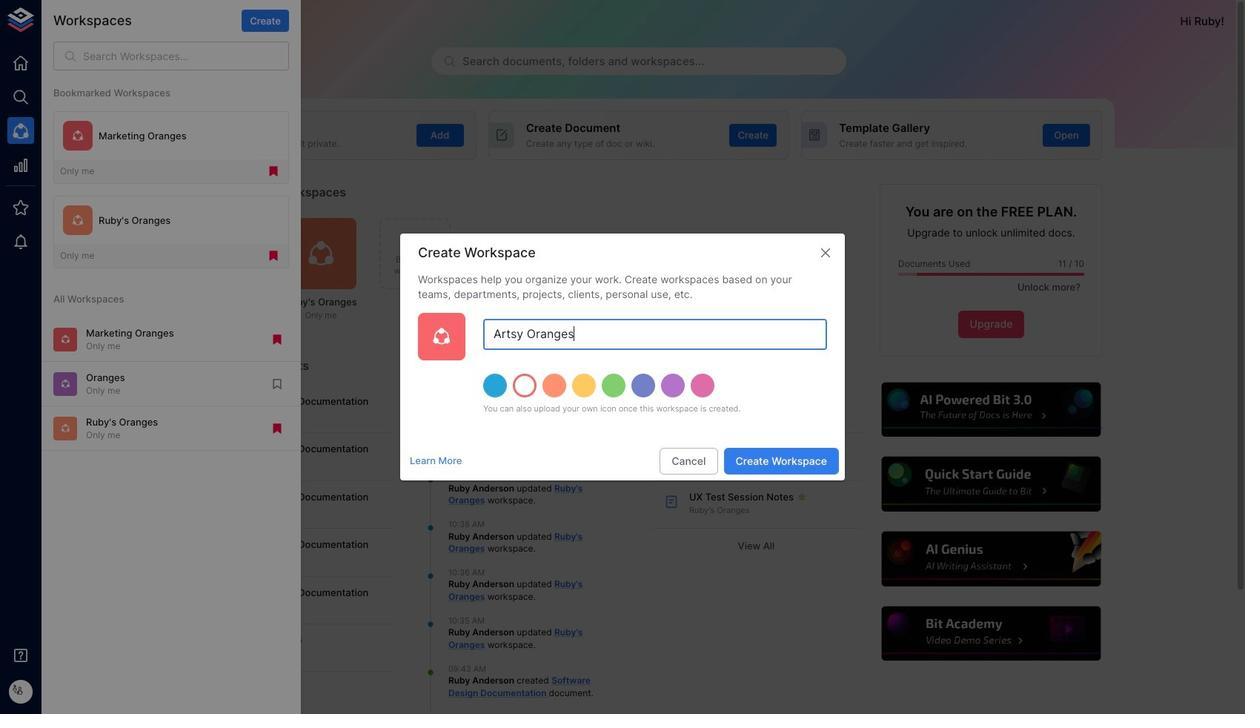 Task type: vqa. For each thing, say whether or not it's contained in the screenshot.
Bookmark Image
yes



Task type: locate. For each thing, give the bounding box(es) containing it.
0 vertical spatial remove bookmark image
[[267, 165, 280, 178]]

help image
[[880, 380, 1103, 439], [880, 455, 1103, 514], [880, 530, 1103, 588], [880, 604, 1103, 663]]

Search Workspaces... text field
[[83, 42, 289, 71]]

remove bookmark image
[[267, 165, 280, 178], [267, 249, 280, 263], [271, 333, 284, 346]]

dialog
[[400, 234, 845, 481]]

4 help image from the top
[[880, 604, 1103, 663]]

1 help image from the top
[[880, 380, 1103, 439]]

Marketing Team, Project X, Personal, etc. text field
[[483, 319, 828, 350]]



Task type: describe. For each thing, give the bounding box(es) containing it.
bookmark image
[[271, 377, 284, 391]]

1 vertical spatial remove bookmark image
[[267, 249, 280, 263]]

2 vertical spatial remove bookmark image
[[271, 333, 284, 346]]

remove bookmark image
[[271, 422, 284, 435]]

2 help image from the top
[[880, 455, 1103, 514]]

3 help image from the top
[[880, 530, 1103, 588]]



